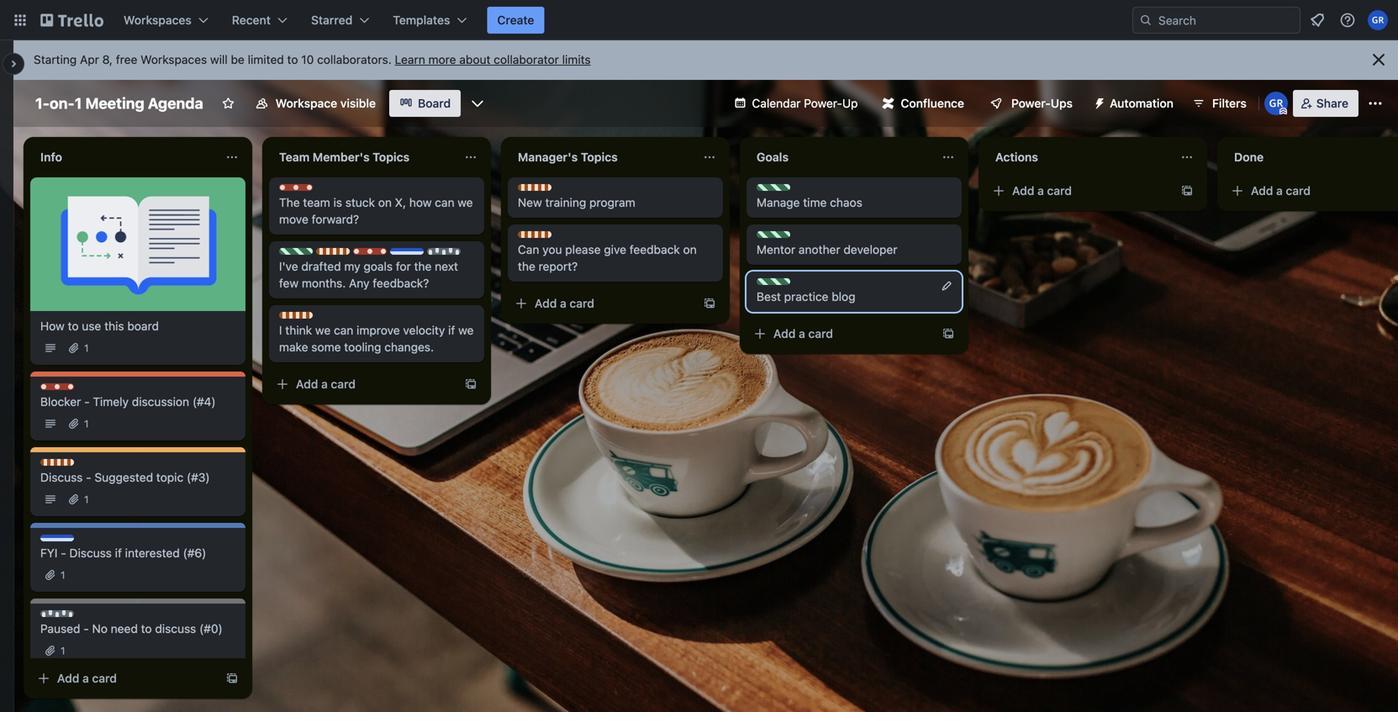 Task type: describe. For each thing, give the bounding box(es) containing it.
improve
[[357, 323, 400, 337]]

collaborators.
[[317, 53, 392, 66]]

on inside blocker the team is stuck on x, how can we move forward?
[[378, 196, 392, 209]]

recent
[[232, 13, 271, 27]]

add a card down actions
[[1013, 184, 1072, 198]]

add down actions
[[1013, 184, 1035, 198]]

team member's topics
[[279, 150, 410, 164]]

discuss for blocker
[[333, 249, 371, 261]]

think
[[285, 323, 312, 337]]

10
[[301, 53, 314, 66]]

add a card down the done text box
[[1252, 184, 1311, 198]]

next
[[435, 259, 458, 273]]

1 vertical spatial color: black, title: "paused" element
[[40, 611, 93, 623]]

create from template… image
[[942, 327, 956, 341]]

discuss for new
[[535, 185, 573, 197]]

discuss blocker fyi
[[333, 249, 423, 261]]

chaos
[[830, 196, 863, 209]]

topic
[[156, 471, 184, 485]]

color: red, title: "blocker" element for blocker - timely discussion (#4)
[[40, 384, 94, 396]]

add a card button for team member's topics
[[269, 371, 454, 398]]

card down the done text box
[[1287, 184, 1311, 198]]

timely
[[93, 395, 129, 409]]

ups
[[1051, 96, 1073, 110]]

discuss left suggested
[[40, 471, 83, 485]]

card for manager's topics
[[570, 297, 595, 310]]

power- inside 'link'
[[804, 96, 843, 110]]

make
[[279, 340, 308, 354]]

we inside blocker the team is stuck on x, how can we move forward?
[[458, 196, 473, 209]]

the inside 'i've drafted my goals for the next few months. any feedback?'
[[414, 259, 432, 273]]

color: orange, title: "discuss" element for training
[[518, 184, 573, 197]]

filters button
[[1188, 90, 1252, 117]]

color: red, title: "blocker" element for the team is stuck on x, how can we move forward?
[[279, 184, 333, 197]]

star or unstar board image
[[222, 97, 235, 110]]

customize views image
[[469, 95, 486, 112]]

few
[[279, 276, 299, 290]]

a for team member's topics
[[321, 377, 328, 391]]

visible
[[341, 96, 376, 110]]

goals
[[364, 259, 393, 273]]

goal up months.
[[296, 249, 318, 261]]

this member is an admin of this board. image
[[1280, 108, 1288, 115]]

the
[[279, 196, 300, 209]]

goal for manage
[[774, 185, 796, 197]]

how
[[410, 196, 432, 209]]

starred
[[311, 13, 353, 27]]

1 horizontal spatial color: blue, title: "fyi" element
[[390, 248, 424, 261]]

calendar power-up link
[[724, 90, 868, 117]]

give
[[604, 243, 627, 257]]

mentor another developer link
[[757, 241, 952, 258]]

add a card button down the done text box
[[1225, 177, 1399, 204]]

(#3)
[[187, 471, 210, 485]]

suggested
[[95, 471, 153, 485]]

board link
[[389, 90, 461, 117]]

discussion
[[132, 395, 189, 409]]

feedback
[[630, 243, 680, 257]]

(#6)
[[183, 546, 206, 560]]

another
[[799, 243, 841, 257]]

for
[[396, 259, 411, 273]]

color: orange, title: "discuss" element for you
[[518, 231, 573, 244]]

open information menu image
[[1340, 12, 1357, 29]]

manager's topics
[[518, 150, 618, 164]]

card for goals
[[809, 327, 834, 341]]

1 vertical spatial color: red, title: "blocker" element
[[353, 248, 407, 261]]

best
[[757, 290, 781, 304]]

Done text field
[[1225, 144, 1399, 171]]

paused for paused paused - no need to discuss (#0)
[[57, 612, 93, 623]]

any
[[349, 276, 370, 290]]

some
[[312, 340, 341, 354]]

workspace
[[276, 96, 337, 110]]

how
[[40, 319, 65, 333]]

create button
[[487, 7, 545, 34]]

Actions text field
[[986, 144, 1174, 171]]

create from template… image for info
[[225, 672, 239, 686]]

share button
[[1294, 90, 1359, 117]]

back to home image
[[40, 7, 103, 34]]

greg robinson (gregrobinson96) image
[[1265, 92, 1288, 115]]

blog
[[832, 290, 856, 304]]

card for team member's topics
[[331, 377, 356, 391]]

workspaces button
[[114, 7, 219, 34]]

8,
[[102, 53, 113, 66]]

feedback?
[[373, 276, 429, 290]]

Info text field
[[30, 144, 219, 171]]

power-ups
[[1012, 96, 1073, 110]]

edit card image
[[940, 279, 954, 293]]

add for info
[[57, 672, 79, 686]]

how to use this board
[[40, 319, 159, 333]]

discuss
[[155, 622, 196, 636]]

add a card for manager's topics
[[535, 297, 595, 310]]

recent button
[[222, 7, 298, 34]]

Team Member's Topics text field
[[269, 144, 458, 171]]

goal for mentor
[[774, 232, 796, 244]]

meeting
[[85, 94, 144, 112]]

a down actions
[[1038, 184, 1045, 198]]

workspaces inside popup button
[[124, 13, 192, 27]]

report?
[[539, 259, 578, 273]]

paused for paused
[[444, 249, 480, 261]]

card down actions text box
[[1048, 184, 1072, 198]]

program
[[590, 196, 636, 209]]

limited
[[248, 53, 284, 66]]

agenda
[[148, 94, 203, 112]]

on-
[[50, 94, 75, 112]]

templates button
[[383, 7, 477, 34]]

i've
[[279, 259, 298, 273]]

discuss - suggested topic (#3) link
[[40, 469, 236, 486]]

Goals text field
[[747, 144, 935, 171]]

Board name text field
[[27, 90, 212, 117]]

interested
[[125, 546, 180, 560]]

stuck
[[346, 196, 375, 209]]

new
[[518, 196, 542, 209]]

training
[[546, 196, 587, 209]]

color: orange, title: "discuss" element down timely
[[40, 459, 95, 472]]

search image
[[1140, 13, 1153, 27]]

show menu image
[[1368, 95, 1385, 112]]

color: orange, title: "discuss" element for think
[[279, 312, 334, 325]]

actions
[[996, 150, 1039, 164]]

the inside discuss can you please give feedback on the report?
[[518, 259, 536, 273]]

discuss for discuss
[[57, 460, 95, 472]]

filters
[[1213, 96, 1247, 110]]

discuss discuss - suggested topic (#3)
[[40, 460, 210, 485]]

starred button
[[301, 7, 380, 34]]

color: orange, title: "discuss" element up any at the top of page
[[316, 248, 371, 261]]

color: green, title: "goal" element for manage
[[757, 184, 796, 197]]

(#0)
[[199, 622, 223, 636]]

sm image
[[1087, 90, 1110, 114]]

changes.
[[385, 340, 434, 354]]

blocker - timely discussion (#4) link
[[40, 394, 236, 410]]

Manager's Topics text field
[[508, 144, 696, 171]]

fyi - discuss if interested (#6) link
[[40, 545, 236, 562]]

board
[[418, 96, 451, 110]]

is
[[334, 196, 342, 209]]

automation button
[[1087, 90, 1184, 117]]



Task type: locate. For each thing, give the bounding box(es) containing it.
1 down the fyi fyi - discuss if interested (#6)
[[61, 569, 65, 581]]

i think we can improve velocity if we make some tooling changes. link
[[279, 322, 474, 356]]

discuss up some
[[296, 313, 334, 325]]

1 vertical spatial on
[[683, 243, 697, 257]]

1 vertical spatial color: blue, title: "fyi" element
[[40, 535, 74, 548]]

color: green, title: "goal" element for mentor
[[757, 231, 796, 244]]

learn more about collaborator limits link
[[395, 53, 591, 66]]

will
[[210, 53, 228, 66]]

color: green, title: "goal" element
[[757, 184, 796, 197], [757, 231, 796, 244], [279, 248, 318, 261], [757, 278, 796, 291]]

1 horizontal spatial can
[[435, 196, 455, 209]]

0 vertical spatial can
[[435, 196, 455, 209]]

starting apr 8, free workspaces will be limited to 10 collaborators. learn more about collaborator limits
[[34, 53, 591, 66]]

to left use
[[68, 319, 79, 333]]

0 horizontal spatial power-
[[804, 96, 843, 110]]

a down some
[[321, 377, 328, 391]]

- for paused
[[84, 622, 89, 636]]

on inside discuss can you please give feedback on the report?
[[683, 243, 697, 257]]

goal mentor another developer
[[757, 232, 898, 257]]

move
[[279, 212, 309, 226]]

calendar power-up
[[752, 96, 858, 110]]

x,
[[395, 196, 406, 209]]

up
[[843, 96, 858, 110]]

discuss left interested
[[69, 546, 112, 560]]

power- right calendar
[[804, 96, 843, 110]]

add a card down practice at top
[[774, 327, 834, 341]]

card
[[1048, 184, 1072, 198], [1287, 184, 1311, 198], [570, 297, 595, 310], [809, 327, 834, 341], [331, 377, 356, 391], [92, 672, 117, 686]]

my
[[344, 259, 361, 273]]

add a card down some
[[296, 377, 356, 391]]

the team is stuck on x, how can we move forward? link
[[279, 194, 474, 228]]

0 vertical spatial color: blue, title: "fyi" element
[[390, 248, 424, 261]]

a
[[1038, 184, 1045, 198], [1277, 184, 1283, 198], [560, 297, 567, 310], [799, 327, 806, 341], [321, 377, 328, 391], [82, 672, 89, 686]]

0 vertical spatial color: black, title: "paused" element
[[427, 248, 480, 261]]

primary element
[[0, 0, 1399, 40]]

you
[[543, 243, 562, 257]]

add down done
[[1252, 184, 1274, 198]]

add a card button down actions text box
[[986, 177, 1171, 204]]

1 down the discuss discuss - suggested topic (#3)
[[84, 494, 89, 506]]

fyi fyi - discuss if interested (#6)
[[40, 536, 206, 560]]

how to use this board link
[[40, 318, 236, 335]]

manage time chaos link
[[757, 194, 952, 211]]

no
[[92, 622, 108, 636]]

the down can
[[518, 259, 536, 273]]

add a card button for info
[[30, 665, 215, 692]]

create
[[497, 13, 535, 27]]

to
[[287, 53, 298, 66], [68, 319, 79, 333], [141, 622, 152, 636]]

2 the from the left
[[518, 259, 536, 273]]

calendar
[[752, 96, 801, 110]]

color: orange, title: "discuss" element down manager's
[[518, 184, 573, 197]]

add a card
[[1013, 184, 1072, 198], [1252, 184, 1311, 198], [535, 297, 595, 310], [774, 327, 834, 341], [296, 377, 356, 391], [57, 672, 117, 686]]

blocker blocker - timely discussion (#4)
[[40, 384, 216, 409]]

add a card for team member's topics
[[296, 377, 356, 391]]

if inside the fyi fyi - discuss if interested (#6)
[[115, 546, 122, 560]]

add
[[1013, 184, 1035, 198], [1252, 184, 1274, 198], [535, 297, 557, 310], [774, 327, 796, 341], [296, 377, 318, 391], [57, 672, 79, 686]]

add a card button for manager's topics
[[508, 290, 693, 317]]

add a card button down "blog"
[[747, 320, 932, 347]]

automation
[[1110, 96, 1174, 110]]

blocker the team is stuck on x, how can we move forward?
[[279, 185, 473, 226]]

a for manager's topics
[[560, 297, 567, 310]]

0 vertical spatial if
[[448, 323, 455, 337]]

topics up "discuss new training program"
[[581, 150, 618, 164]]

0 horizontal spatial the
[[414, 259, 432, 273]]

time
[[804, 196, 827, 209]]

0 horizontal spatial on
[[378, 196, 392, 209]]

we up some
[[315, 323, 331, 337]]

templates
[[393, 13, 450, 27]]

power- inside button
[[1012, 96, 1051, 110]]

1-
[[35, 94, 50, 112]]

- for discuss
[[86, 471, 91, 485]]

info
[[40, 150, 62, 164]]

2 horizontal spatial color: red, title: "blocker" element
[[353, 248, 407, 261]]

confluence icon image
[[883, 98, 895, 109]]

add for goals
[[774, 327, 796, 341]]

1 horizontal spatial to
[[141, 622, 152, 636]]

color: orange, title: "discuss" element up report?
[[518, 231, 573, 244]]

paused right for
[[444, 249, 480, 261]]

add a card button for goals
[[747, 320, 932, 347]]

card for info
[[92, 672, 117, 686]]

velocity
[[403, 323, 445, 337]]

manager's
[[518, 150, 578, 164]]

0 horizontal spatial color: black, title: "paused" element
[[40, 611, 93, 623]]

0 horizontal spatial to
[[68, 319, 79, 333]]

0 horizontal spatial if
[[115, 546, 122, 560]]

- inside paused paused - no need to discuss (#0)
[[84, 622, 89, 636]]

team
[[303, 196, 330, 209]]

goal inside goal mentor another developer
[[774, 232, 796, 244]]

discuss down timely
[[57, 460, 95, 472]]

confluence button
[[873, 90, 975, 117]]

Search field
[[1153, 8, 1300, 33]]

apr
[[80, 53, 99, 66]]

1 vertical spatial to
[[68, 319, 79, 333]]

to left 10 at the left top
[[287, 53, 298, 66]]

can you please give feedback on the report? link
[[518, 241, 713, 275]]

add a card button down need
[[30, 665, 215, 692]]

1 horizontal spatial topics
[[581, 150, 618, 164]]

a down report?
[[560, 297, 567, 310]]

goal down manage
[[774, 232, 796, 244]]

color: green, title: "goal" element up few
[[279, 248, 318, 261]]

i've drafted my goals for the next few months. any feedback? link
[[279, 258, 474, 292]]

we right velocity
[[459, 323, 474, 337]]

discuss up any at the top of page
[[333, 249, 371, 261]]

create from template… image
[[1181, 184, 1194, 198], [703, 297, 717, 310], [464, 378, 478, 391], [225, 672, 239, 686]]

color: green, title: "goal" element down goals
[[757, 184, 796, 197]]

a down the done text box
[[1277, 184, 1283, 198]]

workspace visible
[[276, 96, 376, 110]]

1 vertical spatial workspaces
[[141, 53, 207, 66]]

0 notifications image
[[1308, 10, 1328, 30]]

can up some
[[334, 323, 354, 337]]

add for team member's topics
[[296, 377, 318, 391]]

add a card button down tooling
[[269, 371, 454, 398]]

add a card down report?
[[535, 297, 595, 310]]

forward?
[[312, 212, 359, 226]]

color: green, title: "goal" element for best
[[757, 278, 796, 291]]

add down best
[[774, 327, 796, 341]]

board
[[127, 319, 159, 333]]

card down no
[[92, 672, 117, 686]]

discuss can you please give feedback on the report?
[[518, 232, 697, 273]]

paused inside color: black, title: "paused" element
[[444, 249, 480, 261]]

a for info
[[82, 672, 89, 686]]

can
[[435, 196, 455, 209], [334, 323, 354, 337]]

goal left time
[[774, 185, 796, 197]]

0 vertical spatial on
[[378, 196, 392, 209]]

add a card for goals
[[774, 327, 834, 341]]

card down some
[[331, 377, 356, 391]]

1 horizontal spatial on
[[683, 243, 697, 257]]

discuss inside discuss can you please give feedback on the report?
[[535, 232, 573, 244]]

goal down 'mentor'
[[774, 279, 796, 291]]

2 vertical spatial to
[[141, 622, 152, 636]]

1 down use
[[84, 342, 89, 354]]

a down paused paused - no need to discuss (#0)
[[82, 672, 89, 686]]

use
[[82, 319, 101, 333]]

workspaces up free
[[124, 13, 192, 27]]

- inside blocker blocker - timely discussion (#4)
[[84, 395, 90, 409]]

goal manage time chaos
[[757, 185, 863, 209]]

1 vertical spatial if
[[115, 546, 122, 560]]

- for blocker
[[84, 395, 90, 409]]

can inside blocker the team is stuck on x, how can we move forward?
[[435, 196, 455, 209]]

goal inside goal best practice blog
[[774, 279, 796, 291]]

1 right 1-
[[75, 94, 82, 112]]

2 power- from the left
[[1012, 96, 1051, 110]]

paused - no need to discuss (#0) link
[[40, 621, 236, 638]]

1 horizontal spatial color: red, title: "blocker" element
[[279, 184, 333, 197]]

power-ups button
[[978, 90, 1083, 117]]

add a card for info
[[57, 672, 117, 686]]

about
[[460, 53, 491, 66]]

power- up actions
[[1012, 96, 1051, 110]]

add down report?
[[535, 297, 557, 310]]

1 horizontal spatial color: black, title: "paused" element
[[427, 248, 480, 261]]

i've drafted my goals for the next few months. any feedback?
[[279, 259, 458, 290]]

paused left need
[[57, 612, 93, 623]]

best practice blog link
[[757, 289, 952, 305]]

1 power- from the left
[[804, 96, 843, 110]]

add for manager's topics
[[535, 297, 557, 310]]

more
[[429, 53, 456, 66]]

the
[[414, 259, 432, 273], [518, 259, 536, 273]]

2 topics from the left
[[581, 150, 618, 164]]

discuss down manager's
[[535, 185, 573, 197]]

need
[[111, 622, 138, 636]]

color: black, title: "paused" element right for
[[427, 248, 480, 261]]

paused paused - no need to discuss (#0)
[[40, 612, 223, 636]]

0 horizontal spatial can
[[334, 323, 354, 337]]

discuss i think we can improve velocity if we make some tooling changes.
[[279, 313, 474, 354]]

we
[[458, 196, 473, 209], [315, 323, 331, 337], [459, 323, 474, 337]]

if left interested
[[115, 546, 122, 560]]

add a card button down can you please give feedback on the report? link
[[508, 290, 693, 317]]

0 horizontal spatial color: blue, title: "fyi" element
[[40, 535, 74, 548]]

can right how
[[435, 196, 455, 209]]

starting
[[34, 53, 77, 66]]

card down report?
[[570, 297, 595, 310]]

0 horizontal spatial color: red, title: "blocker" element
[[40, 384, 94, 396]]

collaborator
[[494, 53, 559, 66]]

a down practice at top
[[799, 327, 806, 341]]

create from template… image for manager's topics
[[703, 297, 717, 310]]

goal for best
[[774, 279, 796, 291]]

to inside paused paused - no need to discuss (#0)
[[141, 622, 152, 636]]

topics
[[373, 150, 410, 164], [581, 150, 618, 164]]

1 inside text box
[[75, 94, 82, 112]]

if right velocity
[[448, 323, 455, 337]]

color: green, title: "goal" element down manage
[[757, 231, 796, 244]]

card down practice at top
[[809, 327, 834, 341]]

1 the from the left
[[414, 259, 432, 273]]

free
[[116, 53, 137, 66]]

color: blue, title: "fyi" element
[[390, 248, 424, 261], [40, 535, 74, 548]]

1 down blocker blocker - timely discussion (#4)
[[84, 418, 89, 430]]

color: red, title: "blocker" element
[[279, 184, 333, 197], [353, 248, 407, 261], [40, 384, 94, 396]]

to right need
[[141, 622, 152, 636]]

greg robinson (gregrobinson96) image
[[1369, 10, 1389, 30]]

add down make
[[296, 377, 318, 391]]

we right how
[[458, 196, 473, 209]]

- inside the discuss discuss - suggested topic (#3)
[[86, 471, 91, 485]]

color: orange, title: "discuss" element
[[518, 184, 573, 197], [518, 231, 573, 244], [316, 248, 371, 261], [279, 312, 334, 325], [40, 459, 95, 472]]

can
[[518, 243, 540, 257]]

on left x,
[[378, 196, 392, 209]]

- for fyi
[[61, 546, 66, 560]]

0 horizontal spatial topics
[[373, 150, 410, 164]]

color: green, title: "goal" element down 'mentor'
[[757, 278, 796, 291]]

goal inside goal manage time chaos
[[774, 185, 796, 197]]

1 horizontal spatial if
[[448, 323, 455, 337]]

manage
[[757, 196, 800, 209]]

discuss inside the fyi fyi - discuss if interested (#6)
[[69, 546, 112, 560]]

the right for
[[414, 259, 432, 273]]

workspaces down workspaces popup button
[[141, 53, 207, 66]]

add a card down no
[[57, 672, 117, 686]]

2 vertical spatial color: red, title: "blocker" element
[[40, 384, 94, 396]]

blocker inside blocker the team is stuck on x, how can we move forward?
[[296, 185, 333, 197]]

discuss new training program
[[518, 185, 636, 209]]

0 vertical spatial to
[[287, 53, 298, 66]]

done
[[1235, 150, 1264, 164]]

topics up x,
[[373, 150, 410, 164]]

can inside discuss i think we can improve velocity if we make some tooling changes.
[[334, 323, 354, 337]]

2 horizontal spatial to
[[287, 53, 298, 66]]

0 vertical spatial color: red, title: "blocker" element
[[279, 184, 333, 197]]

color: black, title: "paused" element left need
[[40, 611, 93, 623]]

0 vertical spatial workspaces
[[124, 13, 192, 27]]

1 horizontal spatial the
[[518, 259, 536, 273]]

discuss for i
[[296, 313, 334, 325]]

if inside discuss i think we can improve velocity if we make some tooling changes.
[[448, 323, 455, 337]]

discuss up report?
[[535, 232, 573, 244]]

create from template… image for team member's topics
[[464, 378, 478, 391]]

team
[[279, 150, 310, 164]]

color: black, title: "paused" element
[[427, 248, 480, 261], [40, 611, 93, 623]]

please
[[566, 243, 601, 257]]

1 topics from the left
[[373, 150, 410, 164]]

a for goals
[[799, 327, 806, 341]]

developer
[[844, 243, 898, 257]]

confluence
[[901, 96, 965, 110]]

discuss inside "discuss new training program"
[[535, 185, 573, 197]]

discuss for can
[[535, 232, 573, 244]]

discuss inside discuss i think we can improve velocity if we make some tooling changes.
[[296, 313, 334, 325]]

on right feedback
[[683, 243, 697, 257]]

paused left no
[[40, 622, 80, 636]]

add down paused paused - no need to discuss (#0)
[[57, 672, 79, 686]]

- inside the fyi fyi - discuss if interested (#6)
[[61, 546, 66, 560]]

color: orange, title: "discuss" element up make
[[279, 312, 334, 325]]

1 down paused paused - no need to discuss (#0)
[[61, 645, 65, 657]]

1 horizontal spatial power-
[[1012, 96, 1051, 110]]

goal
[[774, 185, 796, 197], [774, 232, 796, 244], [296, 249, 318, 261], [774, 279, 796, 291]]

goal best practice blog
[[757, 279, 856, 304]]

1 vertical spatial can
[[334, 323, 354, 337]]



Task type: vqa. For each thing, say whether or not it's contained in the screenshot.
filter
no



